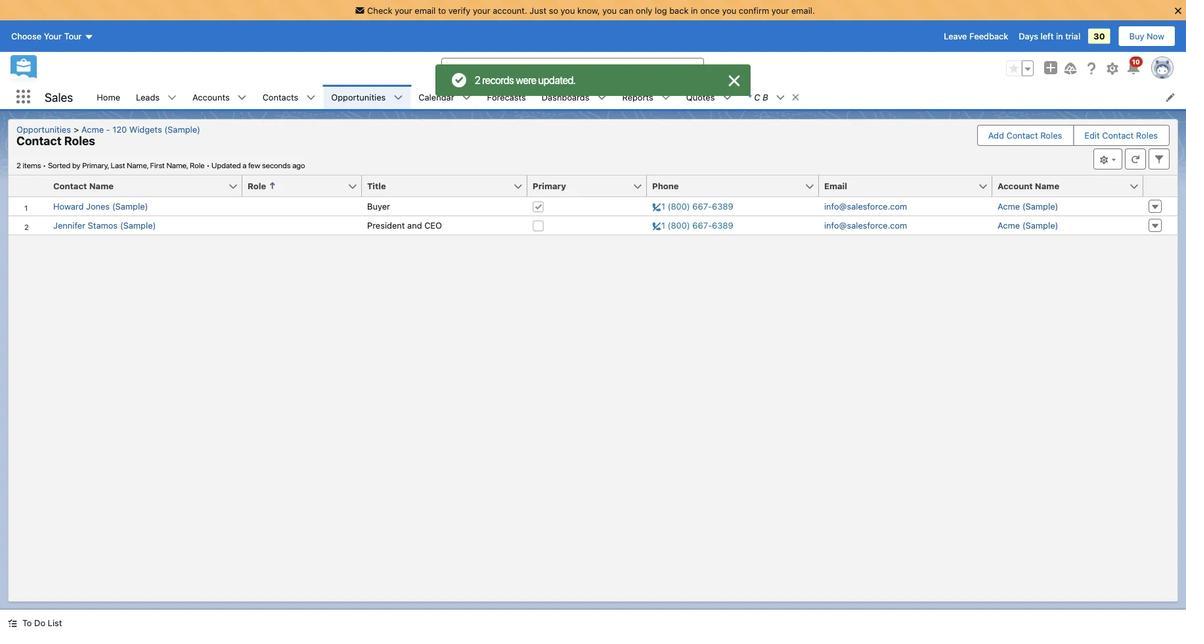 Task type: vqa. For each thing, say whether or not it's contained in the screenshot.
'your'
yes



Task type: locate. For each thing, give the bounding box(es) containing it.
1 horizontal spatial roles
[[1041, 130, 1063, 140]]

text default image
[[168, 93, 177, 102], [238, 93, 247, 102], [394, 93, 403, 102], [598, 93, 607, 102], [662, 93, 671, 102], [777, 93, 786, 102], [8, 619, 17, 628]]

leave feedback
[[945, 31, 1009, 41]]

trial
[[1066, 31, 1081, 41]]

sales
[[45, 90, 73, 104]]

1 vertical spatial role
[[248, 181, 266, 191]]

1 vertical spatial acme (sample)
[[998, 220, 1059, 230]]

text default image inside accounts list item
[[238, 93, 247, 102]]

leave feedback link
[[945, 31, 1009, 41]]

text default image inside the dashboards list item
[[598, 93, 607, 102]]

list item
[[740, 85, 807, 109]]

text default image inside contacts list item
[[306, 93, 316, 102]]

text default image for leads
[[168, 93, 177, 102]]

opportunities inside contact roles|contact roles|list view element
[[16, 124, 71, 134]]

item number image
[[9, 175, 48, 197]]

accounts link
[[185, 85, 238, 109]]

1 vertical spatial acme (sample) link
[[998, 220, 1059, 230]]

account
[[998, 181, 1034, 191]]

forecasts link
[[479, 85, 534, 109]]

add contact roles
[[989, 130, 1063, 140]]

text default image left reports link
[[598, 93, 607, 102]]

0 horizontal spatial in
[[691, 5, 698, 15]]

contact inside contact name button
[[53, 181, 87, 191]]

click to dial disabled image
[[653, 201, 734, 211], [653, 220, 734, 230]]

opportunities inside list item
[[331, 92, 386, 102]]

0 horizontal spatial you
[[561, 5, 575, 15]]

text default image right accounts
[[238, 93, 247, 102]]

1 your from the left
[[395, 5, 413, 15]]

to
[[22, 618, 32, 628]]

name,
[[127, 160, 148, 170], [167, 160, 188, 170]]

0 vertical spatial info@salesforce.com link
[[825, 201, 908, 211]]

name inside account name button
[[1036, 181, 1060, 191]]

0 vertical spatial acme
[[81, 124, 104, 134]]

1 horizontal spatial name,
[[167, 160, 188, 170]]

1 horizontal spatial in
[[1057, 31, 1064, 41]]

text default image inside quotes list item
[[723, 93, 732, 102]]

your left email.
[[772, 5, 790, 15]]

1 click to dial disabled image from the top
[[653, 201, 734, 211]]

buyer
[[367, 201, 390, 211]]

stamos
[[88, 220, 118, 230]]

cell
[[243, 216, 362, 235]]

contact inside add contact roles button
[[1007, 130, 1039, 140]]

name up the 'howard jones (sample)'
[[89, 181, 114, 191]]

2 down search...
[[475, 74, 481, 86]]

1 acme (sample) link from the top
[[998, 201, 1059, 211]]

1 name from the left
[[89, 181, 114, 191]]

1 vertical spatial opportunities
[[16, 124, 71, 134]]

contacts
[[263, 92, 299, 102]]

4 text default image from the left
[[723, 93, 732, 102]]

1 vertical spatial in
[[1057, 31, 1064, 41]]

text default image inside leads "list item"
[[168, 93, 177, 102]]

2 info@salesforce.com link from the top
[[825, 220, 908, 230]]

1 horizontal spatial 2
[[475, 74, 481, 86]]

updated.
[[539, 74, 576, 86]]

your right verify
[[473, 5, 491, 15]]

2  records were updated.
[[475, 74, 576, 86]]

text default image left "to"
[[8, 619, 17, 628]]

jennifer stamos (sample)
[[53, 220, 156, 230]]

check your email to verify your account. just so you know, you can only log back in once you confirm your email.
[[367, 5, 815, 15]]

10
[[1133, 58, 1141, 65]]

2 for 2  records were updated.
[[475, 74, 481, 86]]

name right account
[[1036, 181, 1060, 191]]

howard
[[53, 201, 84, 211]]

role inside role button
[[248, 181, 266, 191]]

leads link
[[128, 85, 168, 109]]

item number element
[[9, 175, 48, 197]]

jones
[[86, 201, 110, 211]]

opportunities link
[[324, 85, 394, 109], [16, 124, 76, 134]]

1 vertical spatial opportunities link
[[16, 124, 76, 134]]

0 vertical spatial opportunities
[[331, 92, 386, 102]]

role left updated
[[190, 160, 205, 170]]

text default image for dashboards
[[598, 93, 607, 102]]

now
[[1148, 31, 1165, 41]]

0 vertical spatial acme (sample) link
[[998, 201, 1059, 211]]

president and ceo
[[367, 220, 442, 230]]

text default image inside opportunities list item
[[394, 93, 403, 102]]

2 you from the left
[[603, 5, 617, 15]]

leave
[[945, 31, 968, 41]]

contact name
[[53, 181, 114, 191]]

b
[[763, 92, 769, 102]]

phone
[[653, 181, 679, 191]]

buy
[[1130, 31, 1145, 41]]

1 info@salesforce.com from the top
[[825, 201, 908, 211]]

*
[[748, 92, 752, 102]]

dashboards link
[[534, 85, 598, 109]]

text default image for quotes
[[723, 93, 732, 102]]

you
[[561, 5, 575, 15], [603, 5, 617, 15], [723, 5, 737, 15]]

2 your from the left
[[473, 5, 491, 15]]

primary,
[[82, 160, 109, 170]]

2 horizontal spatial your
[[772, 5, 790, 15]]

quotes
[[687, 92, 715, 102]]

text default image right contacts
[[306, 93, 316, 102]]

1 vertical spatial info@salesforce.com
[[825, 220, 908, 230]]

buy now button
[[1119, 26, 1176, 47]]

you right 'so'
[[561, 5, 575, 15]]

so
[[549, 5, 559, 15]]

you left can
[[603, 5, 617, 15]]

contact right edit
[[1103, 130, 1135, 140]]

0 vertical spatial 2
[[475, 74, 481, 86]]

0 horizontal spatial name
[[89, 181, 114, 191]]

true image
[[533, 201, 544, 212]]

search... button
[[442, 58, 705, 79]]

title element
[[362, 175, 536, 197]]

text default image
[[792, 93, 801, 102], [306, 93, 316, 102], [462, 93, 472, 102], [723, 93, 732, 102]]

name for contact name
[[89, 181, 114, 191]]

•
[[43, 160, 46, 170], [206, 160, 210, 170]]

• right items
[[43, 160, 46, 170]]

to do list
[[22, 618, 62, 628]]

in right left
[[1057, 31, 1064, 41]]

• left updated
[[206, 160, 210, 170]]

2 click to dial disabled image from the top
[[653, 220, 734, 230]]

you right once
[[723, 5, 737, 15]]

role down few
[[248, 181, 266, 191]]

account name element
[[993, 175, 1152, 197]]

0 vertical spatial info@salesforce.com
[[825, 201, 908, 211]]

text default image inside list item
[[777, 93, 786, 102]]

text default image down large image
[[723, 93, 732, 102]]

0 horizontal spatial opportunities
[[16, 124, 71, 134]]

text default image right calendar on the left
[[462, 93, 472, 102]]

3 your from the left
[[772, 5, 790, 15]]

1 name, from the left
[[127, 160, 148, 170]]

1 text default image from the left
[[792, 93, 801, 102]]

records
[[483, 74, 514, 86]]

group
[[1007, 61, 1034, 76]]

contact up howard
[[53, 181, 87, 191]]

2 horizontal spatial roles
[[1137, 130, 1159, 140]]

roles up action image
[[1137, 130, 1159, 140]]

days
[[1019, 31, 1039, 41]]

text default image left calendar link
[[394, 93, 403, 102]]

acme
[[81, 124, 104, 134], [998, 201, 1021, 211], [998, 220, 1021, 230]]

2 acme (sample) link from the top
[[998, 220, 1059, 230]]

seconds
[[262, 160, 291, 170]]

do
[[34, 618, 45, 628]]

2 horizontal spatial you
[[723, 5, 737, 15]]

0 vertical spatial opportunities link
[[324, 85, 394, 109]]

0 horizontal spatial your
[[395, 5, 413, 15]]

edit contact roles
[[1085, 130, 1159, 140]]

contact roles|contact roles|list view element
[[8, 119, 1179, 602]]

0 vertical spatial acme (sample)
[[998, 201, 1059, 211]]

primary element
[[528, 175, 655, 197]]

0 horizontal spatial opportunities link
[[16, 124, 76, 134]]

0 horizontal spatial name,
[[127, 160, 148, 170]]

your left email
[[395, 5, 413, 15]]

0 horizontal spatial role
[[190, 160, 205, 170]]

contact roles status
[[16, 160, 212, 170]]

in right back
[[691, 5, 698, 15]]

phone element
[[647, 175, 827, 197]]

2
[[475, 74, 481, 86], [16, 160, 21, 170]]

2 name from the left
[[1036, 181, 1060, 191]]

text default image right b
[[777, 93, 786, 102]]

list
[[89, 85, 1187, 109]]

opportunities
[[331, 92, 386, 102], [16, 124, 71, 134]]

text default image right the leads
[[168, 93, 177, 102]]

contact up items
[[16, 134, 61, 148]]

1 you from the left
[[561, 5, 575, 15]]

reports list item
[[615, 85, 679, 109]]

2 text default image from the left
[[306, 93, 316, 102]]

2 left items
[[16, 160, 21, 170]]

text default image right reports
[[662, 93, 671, 102]]

0 vertical spatial click to dial disabled image
[[653, 201, 734, 211]]

1 • from the left
[[43, 160, 46, 170]]

feedback
[[970, 31, 1009, 41]]

edit contact roles button
[[1075, 126, 1169, 145]]

contact name button
[[48, 175, 228, 197]]

1 horizontal spatial •
[[206, 160, 210, 170]]

can
[[620, 5, 634, 15]]

1 vertical spatial 2
[[16, 160, 21, 170]]

1 horizontal spatial you
[[603, 5, 617, 15]]

roles left edit
[[1041, 130, 1063, 140]]

1 horizontal spatial name
[[1036, 181, 1060, 191]]

widgets
[[129, 124, 162, 134]]

3 text default image from the left
[[462, 93, 472, 102]]

jennifer
[[53, 220, 85, 230]]

1 horizontal spatial your
[[473, 5, 491, 15]]

0 horizontal spatial •
[[43, 160, 46, 170]]

contacts list item
[[255, 85, 324, 109]]

name, right first
[[167, 160, 188, 170]]

2 items • sorted by primary, last name, first name, role • updated a few seconds ago
[[16, 160, 305, 170]]

leads list item
[[128, 85, 185, 109]]

name
[[89, 181, 114, 191], [1036, 181, 1060, 191]]

1 vertical spatial info@salesforce.com link
[[825, 220, 908, 230]]

know,
[[578, 5, 600, 15]]

reports link
[[615, 85, 662, 109]]

1 vertical spatial click to dial disabled image
[[653, 220, 734, 230]]

and
[[408, 220, 422, 230]]

contacts link
[[255, 85, 306, 109]]

choose
[[11, 31, 41, 41]]

text default image inside calendar list item
[[462, 93, 472, 102]]

roles up "by"
[[64, 134, 95, 148]]

0 horizontal spatial 2
[[16, 160, 21, 170]]

forecasts
[[487, 92, 526, 102]]

updated
[[212, 160, 241, 170]]

howard jones (sample) link
[[53, 201, 148, 211]]

contact inside edit contact roles button
[[1103, 130, 1135, 140]]

only
[[636, 5, 653, 15]]

text default image right b
[[792, 93, 801, 102]]

1 horizontal spatial opportunities
[[331, 92, 386, 102]]

ago
[[293, 160, 305, 170]]

accounts list item
[[185, 85, 255, 109]]

2 info@salesforce.com from the top
[[825, 220, 908, 230]]

contact right add
[[1007, 130, 1039, 140]]

-
[[106, 124, 110, 134]]

2 inside contact roles|contact roles|list view element
[[16, 160, 21, 170]]

name, right last
[[127, 160, 148, 170]]

1 horizontal spatial role
[[248, 181, 266, 191]]

text default image inside reports list item
[[662, 93, 671, 102]]

2 inside success alert dialog
[[475, 74, 481, 86]]

name inside contact name button
[[89, 181, 114, 191]]



Task type: describe. For each thing, give the bounding box(es) containing it.
home
[[97, 92, 120, 102]]

action element
[[1144, 175, 1178, 197]]

check
[[367, 5, 393, 15]]

30
[[1094, 31, 1106, 41]]

opportunities list item
[[324, 85, 411, 109]]

reports
[[623, 92, 654, 102]]

1 info@salesforce.com link from the top
[[825, 201, 908, 211]]

10 button
[[1126, 57, 1144, 76]]

title button
[[362, 175, 513, 197]]

calendar list item
[[411, 85, 479, 109]]

choose your tour button
[[11, 26, 94, 47]]

phone button
[[647, 175, 805, 197]]

false image
[[533, 220, 544, 231]]

0 vertical spatial role
[[190, 160, 205, 170]]

text default image for reports
[[662, 93, 671, 102]]

leads
[[136, 92, 160, 102]]

2 vertical spatial acme
[[998, 220, 1021, 230]]

email
[[415, 5, 436, 15]]

text default image for opportunities
[[394, 93, 403, 102]]

success alert dialog
[[436, 64, 751, 96]]

1 horizontal spatial opportunities link
[[324, 85, 394, 109]]

acme - 120 widgets (sample) link
[[76, 124, 206, 134]]

2 for 2 items • sorted by primary, last name, first name, role • updated a few seconds ago
[[16, 160, 21, 170]]

dashboards list item
[[534, 85, 615, 109]]

add contact roles button
[[978, 126, 1073, 145]]

account name button
[[993, 175, 1130, 197]]

2 • from the left
[[206, 160, 210, 170]]

by
[[72, 160, 81, 170]]

log
[[655, 5, 667, 15]]

account name
[[998, 181, 1060, 191]]

a
[[243, 160, 247, 170]]

back
[[670, 5, 689, 15]]

role button
[[243, 175, 348, 197]]

just
[[530, 5, 547, 15]]

tour
[[64, 31, 82, 41]]

buy now
[[1130, 31, 1165, 41]]

items
[[23, 160, 41, 170]]

text default image for calendar
[[462, 93, 472, 102]]

name for account name
[[1036, 181, 1060, 191]]

list item containing *
[[740, 85, 807, 109]]

contact name element
[[48, 175, 250, 197]]

text default image for accounts
[[238, 93, 247, 102]]

were
[[516, 74, 537, 86]]

large image
[[727, 73, 743, 89]]

roles for edit contact roles
[[1137, 130, 1159, 140]]

quotes list item
[[679, 85, 740, 109]]

c
[[755, 92, 761, 102]]

acme - 120 widgets (sample)
[[81, 124, 200, 134]]

title
[[367, 181, 386, 191]]

howard jones (sample)
[[53, 201, 148, 211]]

contact roles
[[16, 134, 95, 148]]

your
[[44, 31, 62, 41]]

list
[[48, 618, 62, 628]]

3 you from the left
[[723, 5, 737, 15]]

action image
[[1144, 175, 1178, 197]]

120
[[113, 124, 127, 134]]

email button
[[820, 175, 979, 197]]

text default image for contacts
[[306, 93, 316, 102]]

text default image inside to do list button
[[8, 619, 17, 628]]

calendar link
[[411, 85, 462, 109]]

email.
[[792, 5, 815, 15]]

last
[[111, 160, 125, 170]]

email
[[825, 181, 848, 191]]

2 name, from the left
[[167, 160, 188, 170]]

search...
[[467, 63, 502, 73]]

0 horizontal spatial roles
[[64, 134, 95, 148]]

0 vertical spatial in
[[691, 5, 698, 15]]

edit
[[1085, 130, 1101, 140]]

account.
[[493, 5, 528, 15]]

confirm
[[739, 5, 770, 15]]

1 vertical spatial acme
[[998, 201, 1021, 211]]

choose your tour
[[11, 31, 82, 41]]

verify
[[449, 5, 471, 15]]

jennifer stamos (sample) link
[[53, 220, 156, 230]]

to
[[438, 5, 446, 15]]

email element
[[820, 175, 1001, 197]]

cell inside contact roles grid
[[243, 216, 362, 235]]

1 acme (sample) from the top
[[998, 201, 1059, 211]]

role element
[[243, 175, 370, 197]]

few
[[248, 160, 260, 170]]

first
[[150, 160, 165, 170]]

list containing home
[[89, 85, 1187, 109]]

left
[[1041, 31, 1054, 41]]

roles for add contact roles
[[1041, 130, 1063, 140]]

accounts
[[193, 92, 230, 102]]

add
[[989, 130, 1005, 140]]

primary
[[533, 181, 566, 191]]

quotes link
[[679, 85, 723, 109]]

president
[[367, 220, 405, 230]]

calendar
[[419, 92, 454, 102]]

contact roles grid
[[9, 175, 1178, 235]]

days left in trial
[[1019, 31, 1081, 41]]

* c b
[[748, 92, 769, 102]]

home link
[[89, 85, 128, 109]]

dashboards
[[542, 92, 590, 102]]

2 acme (sample) from the top
[[998, 220, 1059, 230]]

to do list button
[[0, 610, 70, 636]]

ceo
[[425, 220, 442, 230]]



